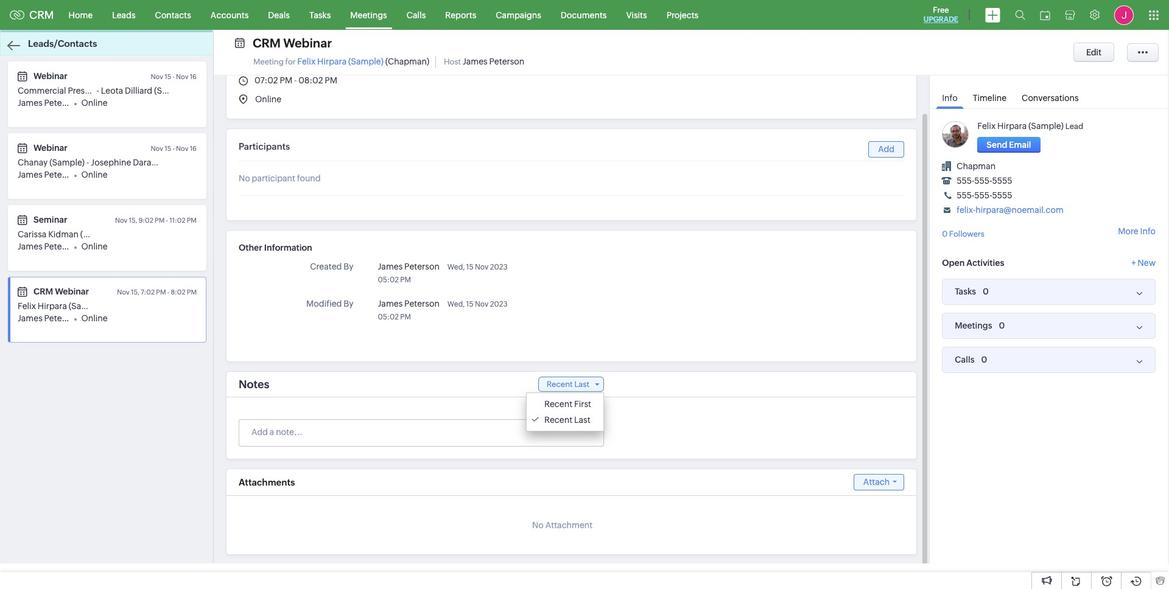 Task type: locate. For each thing, give the bounding box(es) containing it.
james peterson link down felix hirpara (sample)
[[18, 314, 79, 323]]

15, left the 9:02
[[129, 217, 137, 224]]

conversations
[[1022, 93, 1079, 103]]

james peterson link
[[18, 98, 79, 108], [18, 170, 79, 180], [18, 242, 79, 252], [18, 314, 79, 323]]

recent last down recent first
[[544, 415, 590, 425]]

0 horizontal spatial no
[[239, 174, 250, 183]]

3 james peterson link from the top
[[18, 242, 79, 252]]

crm up meeting
[[253, 36, 281, 50]]

james peterson link down 'kidman'
[[18, 242, 79, 252]]

1 webinar link from the top
[[33, 71, 68, 81]]

1 vertical spatial 15,
[[131, 289, 139, 296]]

last down first
[[574, 415, 590, 425]]

2 2023 from the top
[[490, 300, 508, 309]]

2 online link from the top
[[81, 170, 108, 180]]

1 wed, 15 nov 2023 05:02 pm from the top
[[378, 263, 508, 284]]

555-555-5555 down chapman
[[957, 176, 1012, 186]]

felix hirpara (sample) link up 08:02
[[297, 57, 384, 66]]

2 vertical spatial crm
[[33, 287, 53, 297]]

activities
[[967, 258, 1004, 268]]

15, for carissa kidman (sample)
[[129, 217, 137, 224]]

recent up recent first
[[547, 380, 573, 389]]

attachment
[[545, 521, 593, 530]]

0 horizontal spatial crm webinar
[[33, 287, 89, 297]]

crm webinar link
[[33, 287, 89, 297]]

- up leota dilliard (sample) link
[[173, 73, 175, 80]]

(sample) right press
[[91, 86, 126, 96]]

crm webinar up felix hirpara (sample)
[[33, 287, 89, 297]]

555-
[[957, 176, 975, 186], [975, 176, 992, 186], [957, 191, 975, 200], [975, 191, 992, 200]]

hirpara down crm webinar link
[[38, 301, 67, 311]]

hirpara
[[317, 57, 347, 66], [998, 121, 1027, 131], [38, 301, 67, 311]]

by right modified
[[344, 299, 354, 309]]

online down 07:02
[[255, 94, 281, 104]]

1 vertical spatial last
[[574, 415, 590, 425]]

nov 15,  9:02 pm - 11:02 pm
[[115, 217, 197, 224]]

nov 15 - nov 16 up darakjy
[[151, 145, 197, 152]]

participant
[[252, 174, 295, 183]]

4 james peterson link from the top
[[18, 314, 79, 323]]

recent for recent last
[[544, 399, 573, 409]]

last up first
[[574, 380, 590, 389]]

(sample) down crm webinar link
[[69, 301, 104, 311]]

felix down timeline
[[978, 121, 996, 131]]

2 05:02 from the top
[[378, 313, 399, 322]]

last
[[574, 380, 590, 389], [574, 415, 590, 425]]

16 for - leota dilliard (sample)
[[190, 73, 197, 80]]

online down "chanay (sample) - josephine darakjy (sample)"
[[81, 170, 108, 180]]

1 vertical spatial tasks
[[955, 287, 976, 297]]

2 james peterson link from the top
[[18, 170, 79, 180]]

11:02
[[169, 217, 185, 224]]

nov 15 - nov 16 up leota dilliard (sample) link
[[151, 73, 197, 80]]

crm up leads/contacts
[[29, 9, 54, 21]]

felix hirpara (sample) link
[[297, 57, 384, 66], [978, 121, 1064, 131], [18, 301, 104, 311]]

None button
[[1074, 43, 1115, 62], [978, 137, 1041, 153], [1074, 43, 1115, 62], [978, 137, 1041, 153]]

press
[[68, 86, 89, 96]]

online link down felix hirpara (sample)
[[81, 314, 108, 323]]

0 horizontal spatial felix
[[18, 301, 36, 311]]

1 05:02 from the top
[[378, 276, 399, 284]]

1 vertical spatial 5555
[[992, 191, 1012, 200]]

projects
[[667, 10, 699, 20]]

1 vertical spatial recent last
[[544, 415, 590, 425]]

james peterson link down commercial at the left top
[[18, 98, 79, 108]]

webinar link up chanay (sample) link
[[33, 143, 68, 153]]

16 for chanay (sample) - josephine darakjy (sample)
[[190, 145, 197, 152]]

0 vertical spatial tasks
[[309, 10, 331, 20]]

1 vertical spatial nov 15 - nov 16
[[151, 145, 197, 152]]

1 2023 from the top
[[490, 263, 508, 272]]

2 wed, from the top
[[447, 300, 465, 309]]

1 vertical spatial webinar link
[[33, 143, 68, 153]]

1 vertical spatial 16
[[190, 145, 197, 152]]

1 vertical spatial by
[[344, 299, 354, 309]]

(sample) right dilliard
[[154, 86, 189, 96]]

recent last up recent first
[[547, 380, 590, 389]]

recent down recent first
[[544, 415, 573, 425]]

1 vertical spatial felix hirpara (sample) link
[[978, 121, 1064, 131]]

james right "modified by"
[[378, 299, 403, 309]]

chanay
[[18, 158, 48, 167]]

555-555-5555 up felix-
[[957, 191, 1012, 200]]

attach link
[[854, 474, 904, 491]]

by right created
[[344, 262, 354, 272]]

0 vertical spatial nov 15 - nov 16
[[151, 73, 197, 80]]

0 vertical spatial meetings
[[350, 10, 387, 20]]

5555 down chapman
[[992, 176, 1012, 186]]

2 by from the top
[[344, 299, 354, 309]]

online down carissa kidman (sample)
[[81, 242, 108, 252]]

by
[[344, 262, 354, 272], [344, 299, 354, 309]]

james down chanay
[[18, 170, 42, 180]]

felix-hirpara@noemail.com
[[957, 205, 1064, 215]]

1 horizontal spatial no
[[532, 521, 544, 530]]

1 vertical spatial 05:02
[[378, 313, 399, 322]]

recent for notes
[[547, 380, 573, 389]]

1 horizontal spatial felix hirpara (sample) link
[[297, 57, 384, 66]]

wed, 15 nov 2023 05:02 pm
[[378, 263, 508, 284], [378, 300, 508, 322]]

1 nov 15 - nov 16 from the top
[[151, 73, 197, 80]]

1 vertical spatial crm webinar
[[33, 287, 89, 297]]

tasks right deals in the left of the page
[[309, 10, 331, 20]]

info right more
[[1140, 227, 1156, 236]]

0 vertical spatial no
[[239, 174, 250, 183]]

felix for felix hirpara (sample) lead
[[978, 121, 996, 131]]

555-555-5555
[[957, 176, 1012, 186], [957, 191, 1012, 200]]

1 vertical spatial 2023
[[490, 300, 508, 309]]

james down commercial at the left top
[[18, 98, 42, 108]]

host
[[444, 57, 461, 66]]

1 vertical spatial recent
[[544, 399, 573, 409]]

1 16 from the top
[[190, 73, 197, 80]]

1 horizontal spatial tasks
[[955, 287, 976, 297]]

no left "attachment"
[[532, 521, 544, 530]]

1 horizontal spatial info
[[1140, 227, 1156, 236]]

no left the participant on the top left of the page
[[239, 174, 250, 183]]

wed, for created by
[[447, 263, 465, 272]]

2 vertical spatial hirpara
[[38, 301, 67, 311]]

0 vertical spatial by
[[344, 262, 354, 272]]

2 wed, 15 nov 2023 05:02 pm from the top
[[378, 300, 508, 322]]

meetings
[[350, 10, 387, 20], [955, 321, 992, 331]]

first
[[574, 399, 591, 409]]

recent left first
[[544, 399, 573, 409]]

hirpara up 08:02
[[317, 57, 347, 66]]

1 vertical spatial info
[[1140, 227, 1156, 236]]

2 16 from the top
[[190, 145, 197, 152]]

1 vertical spatial hirpara
[[998, 121, 1027, 131]]

0 horizontal spatial felix hirpara (sample) link
[[18, 301, 104, 311]]

reports
[[445, 10, 476, 20]]

2 vertical spatial felix hirpara (sample) link
[[18, 301, 104, 311]]

new
[[1138, 258, 1156, 268]]

2 vertical spatial felix
[[18, 301, 36, 311]]

crm up felix hirpara (sample)
[[33, 287, 53, 297]]

1 5555 from the top
[[992, 176, 1012, 186]]

create menu image
[[985, 8, 1001, 22]]

2 horizontal spatial felix
[[978, 121, 996, 131]]

nov 15,  7:02 pm - 8:02 pm
[[117, 289, 197, 296]]

peterson
[[489, 57, 525, 66], [44, 98, 79, 108], [44, 170, 79, 180], [44, 242, 79, 252], [404, 262, 440, 272], [404, 299, 440, 309], [44, 314, 79, 323]]

webinar link for -
[[33, 71, 68, 81]]

0 vertical spatial 15,
[[129, 217, 137, 224]]

lead
[[1066, 122, 1084, 131]]

pm
[[280, 76, 292, 85], [325, 76, 337, 85], [155, 217, 165, 224], [187, 217, 197, 224], [400, 276, 411, 284], [156, 289, 166, 296], [187, 289, 197, 296], [400, 313, 411, 322]]

(sample)
[[348, 57, 384, 66], [91, 86, 126, 96], [154, 86, 189, 96], [1029, 121, 1064, 131], [49, 158, 85, 167], [164, 158, 199, 167], [80, 230, 115, 239], [69, 301, 104, 311]]

deals link
[[258, 0, 300, 30]]

3 online link from the top
[[81, 242, 108, 252]]

0 vertical spatial 5555
[[992, 176, 1012, 186]]

online link
[[81, 98, 108, 108], [81, 170, 108, 180], [81, 242, 108, 252], [81, 314, 108, 323]]

wed, 15 nov 2023 05:02 pm for modified by
[[378, 300, 508, 322]]

16
[[190, 73, 197, 80], [190, 145, 197, 152]]

0
[[942, 230, 948, 239], [983, 287, 989, 296], [999, 321, 1005, 330], [981, 355, 987, 364]]

0 for calls
[[981, 355, 987, 364]]

- left josephine
[[86, 158, 89, 167]]

2 horizontal spatial hirpara
[[998, 121, 1027, 131]]

open activities
[[942, 258, 1004, 268]]

commercial press (sample)
[[18, 86, 126, 96]]

1 vertical spatial calls
[[955, 355, 975, 365]]

(sample) right 'kidman'
[[80, 230, 115, 239]]

carissa
[[18, 230, 46, 239]]

0 vertical spatial crm webinar
[[253, 36, 332, 50]]

2 webinar link from the top
[[33, 143, 68, 153]]

online link down press
[[81, 98, 108, 108]]

1 james peterson link from the top
[[18, 98, 79, 108]]

0 horizontal spatial calls
[[407, 10, 426, 20]]

0 vertical spatial 555-555-5555
[[957, 176, 1012, 186]]

felix down crm webinar link
[[18, 301, 36, 311]]

2 nov 15 - nov 16 from the top
[[151, 145, 197, 152]]

nov 15 - nov 16 for josephine darakjy (sample)
[[151, 145, 197, 152]]

james peterson link down chanay (sample) link
[[18, 170, 79, 180]]

webinar link
[[33, 71, 68, 81], [33, 143, 68, 153]]

participants
[[239, 141, 290, 152]]

felix
[[297, 57, 316, 66], [978, 121, 996, 131], [18, 301, 36, 311]]

2023 for modified by
[[490, 300, 508, 309]]

0 vertical spatial felix
[[297, 57, 316, 66]]

dilliard
[[125, 86, 152, 96]]

home link
[[59, 0, 102, 30]]

Add a note... field
[[239, 426, 603, 438]]

0 vertical spatial wed,
[[447, 263, 465, 272]]

1 horizontal spatial crm webinar
[[253, 36, 332, 50]]

online link down "chanay (sample) - josephine darakjy (sample)"
[[81, 170, 108, 180]]

crm
[[29, 9, 54, 21], [253, 36, 281, 50], [33, 287, 53, 297]]

15, left 7:02
[[131, 289, 139, 296]]

visits
[[626, 10, 647, 20]]

0 vertical spatial wed, 15 nov 2023 05:02 pm
[[378, 263, 508, 284]]

hirpara down timeline
[[998, 121, 1027, 131]]

james peterson
[[18, 98, 79, 108], [18, 170, 79, 180], [18, 242, 79, 252], [378, 262, 440, 272], [378, 299, 440, 309], [18, 314, 79, 323]]

felix hirpara (sample) link down crm webinar link
[[18, 301, 104, 311]]

james right created by at left
[[378, 262, 403, 272]]

1 vertical spatial no
[[532, 521, 544, 530]]

1 vertical spatial meetings
[[955, 321, 992, 331]]

james
[[463, 57, 488, 66], [18, 98, 42, 108], [18, 170, 42, 180], [18, 242, 42, 252], [378, 262, 403, 272], [378, 299, 403, 309], [18, 314, 42, 323]]

0 vertical spatial 05:02
[[378, 276, 399, 284]]

timeline
[[973, 93, 1007, 103]]

0 vertical spatial webinar link
[[33, 71, 68, 81]]

- left 08:02
[[294, 76, 297, 85]]

documents
[[561, 10, 607, 20]]

1 wed, from the top
[[447, 263, 465, 272]]

felix right for
[[297, 57, 316, 66]]

- left 8:02
[[167, 289, 169, 296]]

0 vertical spatial 16
[[190, 73, 197, 80]]

james down carissa
[[18, 242, 42, 252]]

2 555-555-5555 from the top
[[957, 191, 1012, 200]]

1 vertical spatial 555-555-5555
[[957, 191, 1012, 200]]

no
[[239, 174, 250, 183], [532, 521, 544, 530]]

james peterson for 1st online "link" from the bottom
[[18, 314, 79, 323]]

(sample) right chanay
[[49, 158, 85, 167]]

online link down carissa kidman (sample)
[[81, 242, 108, 252]]

0 for meetings
[[999, 321, 1005, 330]]

crm webinar up for
[[253, 36, 332, 50]]

0 horizontal spatial info
[[942, 93, 958, 103]]

1 vertical spatial wed,
[[447, 300, 465, 309]]

1 vertical spatial felix
[[978, 121, 996, 131]]

(sample) left (chapman)
[[348, 57, 384, 66]]

1 horizontal spatial hirpara
[[317, 57, 347, 66]]

felix hirpara (sample) link down conversations
[[978, 121, 1064, 131]]

create menu element
[[978, 0, 1008, 30]]

darakjy
[[133, 158, 162, 167]]

info
[[942, 93, 958, 103], [1140, 227, 1156, 236]]

contacts link
[[145, 0, 201, 30]]

5555 up felix-hirpara@noemail.com
[[992, 191, 1012, 200]]

0 vertical spatial 2023
[[490, 263, 508, 272]]

recent
[[547, 380, 573, 389], [544, 399, 573, 409], [544, 415, 573, 425]]

online down felix hirpara (sample)
[[81, 314, 108, 323]]

2 horizontal spatial felix hirpara (sample) link
[[978, 121, 1064, 131]]

1 by from the top
[[344, 262, 354, 272]]

online for first online "link"
[[81, 98, 108, 108]]

0 vertical spatial info
[[942, 93, 958, 103]]

online for 1st online "link" from the bottom
[[81, 314, 108, 323]]

0 vertical spatial recent
[[547, 380, 573, 389]]

0 horizontal spatial hirpara
[[38, 301, 67, 311]]

online down press
[[81, 98, 108, 108]]

tasks down open activities
[[955, 287, 976, 297]]

+ new
[[1132, 258, 1156, 268]]

webinar link up commercial at the left top
[[33, 71, 68, 81]]

15,
[[129, 217, 137, 224], [131, 289, 139, 296]]

open
[[942, 258, 965, 268]]

james peterson link for crm webinar link
[[18, 314, 79, 323]]

05:02 for created by
[[378, 276, 399, 284]]

online for second online "link" from the bottom of the page
[[81, 242, 108, 252]]

wed, for modified by
[[447, 300, 465, 309]]

0 vertical spatial recent last
[[547, 380, 590, 389]]

upgrade
[[924, 15, 959, 24]]

for
[[285, 57, 296, 66]]

attach
[[863, 477, 890, 487]]

1 vertical spatial wed, 15 nov 2023 05:02 pm
[[378, 300, 508, 322]]

webinar
[[283, 36, 332, 50], [33, 71, 68, 81], [33, 143, 68, 153], [55, 287, 89, 297]]

5555
[[992, 176, 1012, 186], [992, 191, 1012, 200]]

webinar up chanay (sample) link
[[33, 143, 68, 153]]

info left timeline
[[942, 93, 958, 103]]

1 horizontal spatial felix
[[297, 57, 316, 66]]



Task type: describe. For each thing, give the bounding box(es) containing it.
james peterson link for seminar link
[[18, 242, 79, 252]]

visits link
[[617, 0, 657, 30]]

profile element
[[1107, 0, 1141, 30]]

hirpara for felix hirpara (sample) lead
[[998, 121, 1027, 131]]

info link
[[936, 85, 964, 109]]

0 horizontal spatial meetings
[[350, 10, 387, 20]]

nov 15 - nov 16 for leota dilliard (sample)
[[151, 73, 197, 80]]

more
[[1118, 227, 1139, 236]]

leads/contacts
[[28, 38, 97, 49]]

- left leota
[[96, 86, 99, 96]]

0 vertical spatial last
[[574, 380, 590, 389]]

felix hirpara (sample) lead
[[978, 121, 1084, 131]]

james peterson for first online "link"
[[18, 98, 79, 108]]

felix hirpara (sample)
[[18, 301, 104, 311]]

webinar link for chanay
[[33, 143, 68, 153]]

modified
[[306, 299, 342, 309]]

add link
[[869, 141, 904, 158]]

07:02
[[255, 76, 278, 85]]

free upgrade
[[924, 5, 959, 24]]

josephine
[[91, 158, 131, 167]]

more info
[[1118, 227, 1156, 236]]

free
[[933, 5, 949, 15]]

2023 for created by
[[490, 263, 508, 272]]

leads
[[112, 10, 136, 20]]

crm link
[[10, 9, 54, 21]]

- leota dilliard (sample)
[[96, 86, 189, 96]]

by for modified by
[[344, 299, 354, 309]]

carissa kidman (sample) link
[[18, 230, 115, 239]]

webinar up commercial at the left top
[[33, 71, 68, 81]]

calendar image
[[1040, 10, 1051, 20]]

james peterson link for webinar link corresponding to chanay
[[18, 170, 79, 180]]

05:02 for modified by
[[378, 313, 399, 322]]

commercial
[[18, 86, 66, 96]]

host james peterson
[[444, 57, 525, 66]]

more info link
[[1118, 227, 1156, 236]]

4 online link from the top
[[81, 314, 108, 323]]

james down felix hirpara (sample)
[[18, 314, 42, 323]]

07:02 pm - 08:02 pm
[[255, 76, 337, 85]]

1 horizontal spatial calls
[[955, 355, 975, 365]]

8:02
[[171, 289, 185, 296]]

campaigns link
[[486, 0, 551, 30]]

0 vertical spatial hirpara
[[317, 57, 347, 66]]

recent first
[[544, 399, 591, 409]]

no for no attachment
[[532, 521, 544, 530]]

2 5555 from the top
[[992, 191, 1012, 200]]

online for 3rd online "link" from the bottom
[[81, 170, 108, 180]]

conversations link
[[1016, 85, 1085, 108]]

08:02
[[299, 76, 323, 85]]

seminar link
[[33, 215, 67, 225]]

webinar up for
[[283, 36, 332, 50]]

0 for tasks
[[983, 287, 989, 296]]

- left 11:02
[[166, 217, 168, 224]]

15, for felix hirpara (sample)
[[131, 289, 139, 296]]

deals
[[268, 10, 290, 20]]

accounts
[[211, 10, 249, 20]]

(sample) right darakjy
[[164, 158, 199, 167]]

felix-
[[957, 205, 976, 215]]

leads link
[[102, 0, 145, 30]]

modified by
[[306, 299, 354, 309]]

hirpara for felix hirpara (sample)
[[38, 301, 67, 311]]

tasks link
[[300, 0, 341, 30]]

(chapman)
[[385, 57, 429, 66]]

0 horizontal spatial tasks
[[309, 10, 331, 20]]

9:02
[[139, 217, 153, 224]]

meetings link
[[341, 0, 397, 30]]

leota
[[101, 86, 123, 96]]

accounts link
[[201, 0, 258, 30]]

created by
[[310, 262, 354, 272]]

no participant found
[[239, 174, 321, 183]]

felix for felix hirpara (sample)
[[18, 301, 36, 311]]

reports link
[[436, 0, 486, 30]]

seminar
[[33, 215, 67, 225]]

calls link
[[397, 0, 436, 30]]

(sample) left lead
[[1029, 121, 1064, 131]]

projects link
[[657, 0, 708, 30]]

add
[[878, 144, 895, 154]]

james peterson for 3rd online "link" from the bottom
[[18, 170, 79, 180]]

campaigns
[[496, 10, 541, 20]]

no for no participant found
[[239, 174, 250, 183]]

james peterson for second online "link" from the bottom of the page
[[18, 242, 79, 252]]

james right the host at the left top
[[463, 57, 488, 66]]

+
[[1132, 258, 1136, 268]]

search element
[[1008, 0, 1033, 30]]

james peterson link for webinar link associated with -
[[18, 98, 79, 108]]

0 vertical spatial crm
[[29, 9, 54, 21]]

no attachment
[[532, 521, 593, 530]]

chapman
[[957, 161, 996, 171]]

wed, 15 nov 2023 05:02 pm for created by
[[378, 263, 508, 284]]

home
[[69, 10, 93, 20]]

- up josephine darakjy (sample) link
[[173, 145, 175, 152]]

notes
[[239, 378, 269, 391]]

josephine darakjy (sample) link
[[91, 158, 199, 167]]

7:02
[[141, 289, 155, 296]]

carissa kidman (sample)
[[18, 230, 115, 239]]

information
[[264, 243, 312, 253]]

chanay (sample) link
[[18, 158, 85, 167]]

followers
[[949, 230, 985, 239]]

hirpara@noemail.com
[[976, 205, 1064, 215]]

kidman
[[48, 230, 79, 239]]

0 followers
[[942, 230, 985, 239]]

0 vertical spatial felix hirpara (sample) link
[[297, 57, 384, 66]]

leota dilliard (sample) link
[[101, 86, 189, 96]]

1 online link from the top
[[81, 98, 108, 108]]

profile image
[[1114, 5, 1134, 25]]

felix-hirpara@noemail.com link
[[957, 205, 1064, 215]]

meeting for felix hirpara (sample) (chapman)
[[253, 57, 429, 66]]

attachments
[[239, 477, 295, 488]]

chanay (sample) - josephine darakjy (sample)
[[18, 158, 199, 167]]

commercial press (sample) link
[[18, 86, 126, 96]]

1 555-555-5555 from the top
[[957, 176, 1012, 186]]

contacts
[[155, 10, 191, 20]]

webinar up felix hirpara (sample)
[[55, 287, 89, 297]]

by for created by
[[344, 262, 354, 272]]

0 vertical spatial calls
[[407, 10, 426, 20]]

1 vertical spatial crm
[[253, 36, 281, 50]]

1 horizontal spatial meetings
[[955, 321, 992, 331]]

info inside info link
[[942, 93, 958, 103]]

search image
[[1015, 10, 1026, 20]]

found
[[297, 174, 321, 183]]

meeting
[[253, 57, 284, 66]]

2 vertical spatial recent
[[544, 415, 573, 425]]

other
[[239, 243, 262, 253]]



Task type: vqa. For each thing, say whether or not it's contained in the screenshot.
from inside the To improve email deliverability, Zoho CRM will avoid sending emails from public email addresses and use our own authenticated domain.
no



